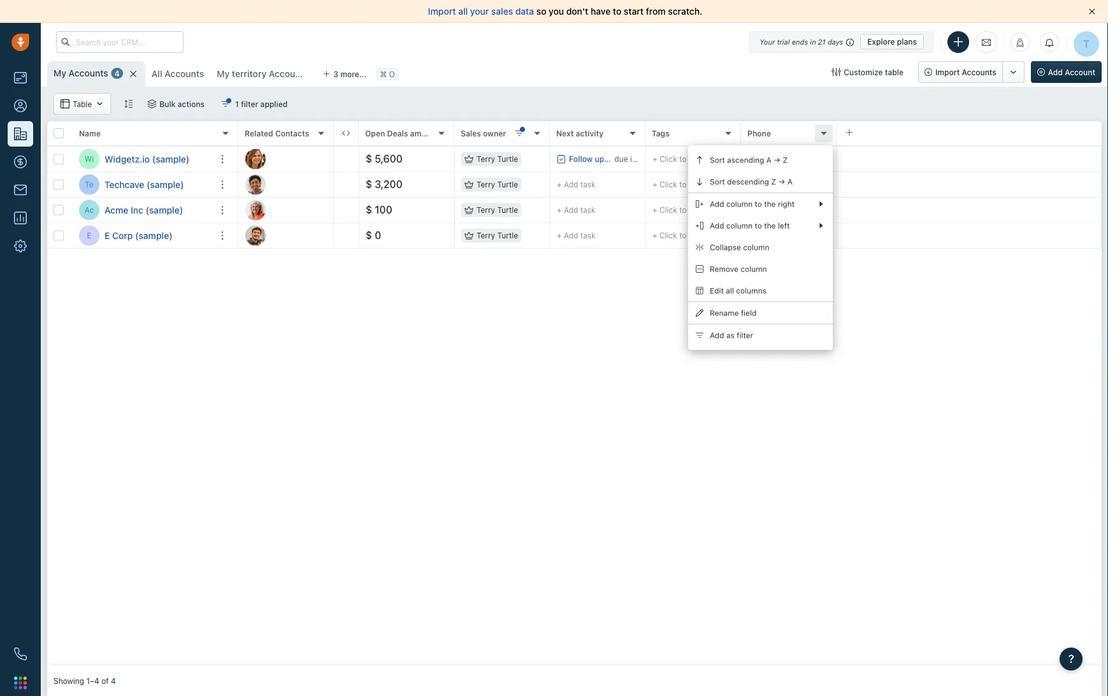 Task type: locate. For each thing, give the bounding box(es) containing it.
name
[[79, 129, 101, 138]]

import for import accounts
[[936, 68, 960, 77]]

in inside row group
[[630, 155, 637, 164]]

1 vertical spatial sort
[[710, 177, 725, 186]]

widgetz.io (sample)
[[105, 154, 190, 164]]

showing 1–4 of 4
[[54, 676, 116, 685]]

as
[[727, 331, 735, 340]]

+ click to add for 0
[[653, 231, 703, 240]]

the
[[765, 200, 776, 208], [765, 221, 776, 230]]

freshworks switcher image
[[14, 677, 27, 689]]

task for $ 0
[[581, 231, 596, 240]]

→ for a
[[779, 177, 786, 186]]

terry turtle
[[477, 155, 518, 163], [477, 180, 518, 189], [477, 206, 518, 214], [477, 231, 518, 240]]

sort for sort ascending a → z
[[710, 156, 725, 164]]

menu
[[689, 145, 833, 350]]

of
[[101, 676, 109, 685]]

1 horizontal spatial z
[[783, 156, 788, 164]]

add inside button
[[1049, 68, 1063, 77]]

1 horizontal spatial in
[[811, 38, 816, 46]]

1 horizontal spatial a
[[788, 177, 793, 186]]

0 vertical spatial sort
[[710, 156, 725, 164]]

→ for z
[[774, 156, 781, 164]]

press space to select this row. row containing $ 3,200
[[238, 172, 1102, 198]]

0 horizontal spatial container_wx8msf4aqz5i3rn1 image
[[221, 99, 230, 108]]

ends
[[792, 38, 809, 46]]

19266343001
[[748, 204, 799, 213]]

container_wx8msf4aqz5i3rn1 image inside customize table button
[[832, 68, 841, 77]]

row group
[[47, 147, 238, 249], [238, 147, 1102, 249]]

2 the from the top
[[765, 221, 776, 230]]

ascending
[[728, 156, 765, 164]]

→ up right
[[779, 177, 786, 186]]

accounts right all
[[165, 69, 204, 79]]

press space to select this row. row containing $ 100
[[238, 198, 1102, 223]]

turtle for $ 5,600
[[498, 155, 518, 163]]

terry turtle for $ 100
[[477, 206, 518, 214]]

all left your
[[459, 6, 468, 17]]

edit
[[710, 286, 724, 295]]

to
[[613, 6, 622, 17], [680, 155, 687, 163], [680, 180, 687, 189], [755, 200, 762, 208], [680, 206, 687, 214], [755, 221, 762, 230], [775, 230, 783, 239], [680, 231, 687, 240]]

column for collapse column
[[744, 243, 770, 252]]

container_wx8msf4aqz5i3rn1 image left 1
[[221, 99, 230, 108]]

container_wx8msf4aqz5i3rn1 image
[[221, 99, 230, 108], [465, 180, 474, 189]]

2 task from the top
[[581, 206, 596, 215]]

0 horizontal spatial in
[[630, 155, 637, 164]]

import accounts button
[[919, 61, 1003, 83]]

sort ascending a → z
[[710, 156, 788, 164]]

press space to select this row. row
[[47, 147, 238, 172], [238, 147, 1102, 172], [47, 172, 238, 198], [238, 172, 1102, 198], [47, 198, 238, 223], [238, 198, 1102, 223], [47, 223, 238, 249], [238, 223, 1102, 249]]

a up right
[[788, 177, 793, 186]]

filter
[[241, 99, 258, 108], [737, 331, 754, 340]]

1 vertical spatial z
[[772, 177, 777, 186]]

right
[[778, 200, 795, 208]]

the left right
[[765, 200, 776, 208]]

1 horizontal spatial my
[[217, 69, 230, 79]]

→ inside sort descending z → a menu item
[[779, 177, 786, 186]]

my accounts link
[[54, 67, 108, 80]]

grid
[[47, 120, 1102, 666]]

→ up 19266520001
[[774, 156, 781, 164]]

import inside import accounts button
[[936, 68, 960, 77]]

4 down search your crm... text box
[[115, 69, 120, 78]]

ac
[[85, 206, 94, 214]]

j image
[[245, 149, 266, 169]]

$ for $ 5,600
[[366, 153, 372, 165]]

your
[[760, 38, 775, 46]]

task
[[581, 180, 596, 189], [581, 206, 596, 215], [581, 231, 596, 240]]

accounts for my
[[69, 68, 108, 78]]

customize table
[[844, 68, 904, 77]]

sort left ascending
[[710, 156, 725, 164]]

due
[[615, 155, 628, 164]]

a
[[767, 156, 772, 164], [788, 177, 793, 186]]

phone element
[[8, 641, 33, 667]]

e down ac
[[87, 231, 92, 240]]

collapse
[[710, 243, 741, 252]]

0 vertical spatial + add task
[[557, 180, 596, 189]]

0 horizontal spatial all
[[459, 6, 468, 17]]

0 vertical spatial container_wx8msf4aqz5i3rn1 image
[[221, 99, 230, 108]]

+ click to add
[[653, 155, 703, 163], [653, 180, 703, 189], [653, 206, 703, 214], [748, 230, 798, 239], [653, 231, 703, 240]]

0 horizontal spatial filter
[[241, 99, 258, 108]]

4 terry turtle from the top
[[477, 231, 518, 240]]

1 row group from the left
[[47, 147, 238, 249]]

1 horizontal spatial container_wx8msf4aqz5i3rn1 image
[[465, 180, 474, 189]]

$
[[366, 153, 372, 165], [366, 178, 372, 190], [366, 204, 372, 216], [366, 229, 372, 241]]

19266343001 link
[[748, 203, 799, 217]]

1 turtle from the top
[[498, 155, 518, 163]]

the left left
[[765, 221, 776, 230]]

0 horizontal spatial my
[[54, 68, 66, 78]]

1 sort from the top
[[710, 156, 725, 164]]

terry for 0
[[477, 231, 495, 240]]

$ left "100"
[[366, 204, 372, 216]]

4 terry from the top
[[477, 231, 495, 240]]

column for remove column
[[741, 265, 767, 273]]

column up collapse column
[[727, 221, 753, 230]]

import
[[428, 6, 456, 17], [936, 68, 960, 77]]

$ left 3,200
[[366, 178, 372, 190]]

accounts down send email icon
[[962, 68, 997, 77]]

2 $ from the top
[[366, 178, 372, 190]]

0 vertical spatial filter
[[241, 99, 258, 108]]

0 vertical spatial z
[[783, 156, 788, 164]]

cell
[[334, 147, 360, 172], [838, 147, 1102, 172], [334, 172, 360, 197], [838, 172, 1102, 197], [334, 198, 360, 223], [838, 198, 1102, 223], [334, 223, 360, 248], [838, 223, 1102, 248]]

customize table button
[[824, 61, 912, 83]]

2 row group from the left
[[238, 147, 1102, 249]]

press space to select this row. row containing techcave (sample)
[[47, 172, 238, 198]]

s image
[[245, 174, 266, 195]]

2 + add task from the top
[[557, 206, 596, 215]]

my left territory at the left top of page
[[217, 69, 230, 79]]

(sample)
[[152, 154, 190, 164], [147, 179, 184, 190], [146, 205, 183, 215], [135, 230, 173, 241]]

1 vertical spatial + add task
[[557, 206, 596, 215]]

j image
[[245, 225, 266, 246]]

0 horizontal spatial import
[[428, 6, 456, 17]]

add for 3,200
[[689, 180, 703, 189]]

start
[[624, 6, 644, 17]]

1 $ from the top
[[366, 153, 372, 165]]

style_myh0__igzzd8unmi image
[[124, 99, 133, 108]]

all right edit
[[726, 286, 734, 295]]

container_wx8msf4aqz5i3rn1 image inside bulk actions button
[[147, 99, 156, 108]]

0 vertical spatial task
[[581, 180, 596, 189]]

what's new image
[[1016, 38, 1025, 47]]

+ add task for $ 100
[[557, 206, 596, 215]]

2 vertical spatial + add task
[[557, 231, 596, 240]]

deals
[[387, 129, 408, 138]]

1
[[235, 99, 239, 108]]

3 $ from the top
[[366, 204, 372, 216]]

acme inc (sample)
[[105, 205, 183, 215]]

send email image
[[982, 37, 991, 47]]

1 horizontal spatial all
[[726, 286, 734, 295]]

2 vertical spatial task
[[581, 231, 596, 240]]

+
[[653, 155, 658, 163], [653, 180, 658, 189], [557, 180, 562, 189], [653, 206, 658, 214], [557, 206, 562, 215], [748, 230, 753, 239], [653, 231, 658, 240], [557, 231, 562, 240]]

terry turtle for $ 3,200
[[477, 180, 518, 189]]

sort
[[710, 156, 725, 164], [710, 177, 725, 186]]

owner
[[483, 129, 506, 138]]

accounts
[[962, 68, 997, 77], [69, 68, 108, 78], [165, 69, 204, 79], [269, 69, 309, 79]]

turtle for $ 100
[[498, 206, 518, 214]]

0 horizontal spatial a
[[767, 156, 772, 164]]

corp
[[112, 230, 133, 241]]

(sample) down widgetz.io (sample) link
[[147, 179, 184, 190]]

0 horizontal spatial e
[[87, 231, 92, 240]]

$ left 0
[[366, 229, 372, 241]]

bulk
[[160, 99, 176, 108]]

1 filter applied
[[235, 99, 288, 108]]

3 more... button
[[316, 65, 374, 83]]

1 vertical spatial 4
[[111, 676, 116, 685]]

1 vertical spatial import
[[936, 68, 960, 77]]

terry for 5,600
[[477, 155, 495, 163]]

explore plans
[[868, 37, 917, 46]]

z down 5036153947 link
[[772, 177, 777, 186]]

1 the from the top
[[765, 200, 776, 208]]

grid containing $ 5,600
[[47, 120, 1102, 666]]

click for $ 100
[[660, 206, 678, 214]]

phone image
[[14, 648, 27, 661]]

1 vertical spatial →
[[779, 177, 786, 186]]

3 terry from the top
[[477, 206, 495, 214]]

from
[[646, 6, 666, 17]]

0 vertical spatial →
[[774, 156, 781, 164]]

1 vertical spatial task
[[581, 206, 596, 215]]

add inside menu item
[[710, 331, 725, 340]]

0 vertical spatial 4
[[115, 69, 120, 78]]

1 vertical spatial all
[[726, 286, 734, 295]]

have
[[591, 6, 611, 17]]

terry
[[477, 155, 495, 163], [477, 180, 495, 189], [477, 206, 495, 214], [477, 231, 495, 240]]

e left corp at left
[[105, 230, 110, 241]]

my for my accounts 4
[[54, 68, 66, 78]]

+ click to add for 3,200
[[653, 180, 703, 189]]

4
[[115, 69, 120, 78], [111, 676, 116, 685]]

column up columns
[[741, 265, 767, 273]]

sort left the 'descending'
[[710, 177, 725, 186]]

terry for 3,200
[[477, 180, 495, 189]]

click
[[660, 155, 678, 163], [660, 180, 678, 189], [660, 206, 678, 214], [755, 230, 773, 239], [660, 231, 678, 240]]

1 + add task from the top
[[557, 180, 596, 189]]

0 vertical spatial all
[[459, 6, 468, 17]]

0 vertical spatial the
[[765, 200, 776, 208]]

all
[[152, 69, 162, 79]]

all
[[459, 6, 468, 17], [726, 286, 734, 295]]

container_wx8msf4aqz5i3rn1 image
[[832, 68, 841, 77], [61, 99, 69, 108], [95, 99, 104, 108], [147, 99, 156, 108], [465, 155, 474, 164], [557, 155, 566, 164], [465, 206, 474, 215], [465, 231, 474, 240]]

you
[[549, 6, 564, 17]]

in left "a"
[[630, 155, 637, 164]]

3 task from the top
[[581, 231, 596, 240]]

sort descending z → a
[[710, 177, 793, 186]]

filter right "as"
[[737, 331, 754, 340]]

click for $ 0
[[660, 231, 678, 240]]

column for add column to the right
[[727, 200, 753, 208]]

container_wx8msf4aqz5i3rn1 image down sales
[[465, 180, 474, 189]]

5036153947
[[748, 153, 795, 162]]

close image
[[1090, 8, 1096, 15]]

0 vertical spatial import
[[428, 6, 456, 17]]

accounts up table
[[69, 68, 108, 78]]

0 horizontal spatial z
[[772, 177, 777, 186]]

add
[[1049, 68, 1063, 77], [564, 180, 579, 189], [710, 200, 725, 208], [564, 206, 579, 215], [710, 221, 725, 230], [564, 231, 579, 240], [710, 331, 725, 340]]

open
[[365, 129, 385, 138]]

1 task from the top
[[581, 180, 596, 189]]

column down the 'descending'
[[727, 200, 753, 208]]

1 vertical spatial in
[[630, 155, 637, 164]]

19266520001 link
[[748, 178, 799, 191]]

rename field menu item
[[689, 302, 833, 324]]

z up 19266520001
[[783, 156, 788, 164]]

1 vertical spatial the
[[765, 221, 776, 230]]

1 vertical spatial a
[[788, 177, 793, 186]]

1 horizontal spatial filter
[[737, 331, 754, 340]]

press space to select this row. row containing $ 0
[[238, 223, 1102, 249]]

add for 5,600
[[689, 155, 703, 163]]

don't
[[567, 6, 589, 17]]

click for $ 5,600
[[660, 155, 678, 163]]

2 terry turtle from the top
[[477, 180, 518, 189]]

showing
[[54, 676, 84, 685]]

widgetz.io (sample) link
[[105, 153, 190, 165]]

a right ascending
[[767, 156, 772, 164]]

all for your
[[459, 6, 468, 17]]

4 $ from the top
[[366, 229, 372, 241]]

my territory accounts
[[217, 69, 309, 79]]

1 horizontal spatial import
[[936, 68, 960, 77]]

4 turtle from the top
[[498, 231, 518, 240]]

phone
[[748, 129, 771, 138]]

2 terry from the top
[[477, 180, 495, 189]]

import accounts
[[936, 68, 997, 77]]

1 terry from the top
[[477, 155, 495, 163]]

my up table popup button
[[54, 68, 66, 78]]

sort descending z → a menu item
[[689, 171, 833, 193]]

$ 5,600
[[366, 153, 403, 165]]

filter inside menu item
[[737, 331, 754, 340]]

3 + add task from the top
[[557, 231, 596, 240]]

accounts for import
[[962, 68, 997, 77]]

click for $ 3,200
[[660, 180, 678, 189]]

task for $ 3,200
[[581, 180, 596, 189]]

z inside sort descending z → a menu item
[[772, 177, 777, 186]]

3 turtle from the top
[[498, 206, 518, 214]]

remove column
[[710, 265, 767, 273]]

$ left 5,600
[[366, 153, 372, 165]]

3 terry turtle from the top
[[477, 206, 518, 214]]

4 right of
[[111, 676, 116, 685]]

in
[[811, 38, 816, 46], [630, 155, 637, 164]]

column for add column to the left
[[727, 221, 753, 230]]

row group containing widgetz.io (sample)
[[47, 147, 238, 249]]

filter right 1
[[241, 99, 258, 108]]

1 terry turtle from the top
[[477, 155, 518, 163]]

accounts inside button
[[962, 68, 997, 77]]

in left 21
[[811, 38, 816, 46]]

e for e corp (sample)
[[105, 230, 110, 241]]

z inside sort ascending a → z menu item
[[783, 156, 788, 164]]

days
[[828, 38, 844, 46]]

1 horizontal spatial e
[[105, 230, 110, 241]]

column
[[727, 200, 753, 208], [727, 221, 753, 230], [744, 243, 770, 252], [741, 265, 767, 273]]

2 sort from the top
[[710, 177, 725, 186]]

2 turtle from the top
[[498, 180, 518, 189]]

→ inside sort ascending a → z menu item
[[774, 156, 781, 164]]

all inside 'menu item'
[[726, 286, 734, 295]]

1 vertical spatial filter
[[737, 331, 754, 340]]

column up remove column menu item
[[744, 243, 770, 252]]



Task type: describe. For each thing, give the bounding box(es) containing it.
press space to select this row. row containing acme inc (sample)
[[47, 198, 238, 223]]

applied
[[261, 99, 288, 108]]

account
[[1065, 68, 1096, 77]]

press space to select this row. row containing widgetz.io (sample)
[[47, 147, 238, 172]]

task for $ 100
[[581, 206, 596, 215]]

import all your sales data so you don't have to start from scratch.
[[428, 6, 703, 17]]

4 inside my accounts 4
[[115, 69, 120, 78]]

1 vertical spatial container_wx8msf4aqz5i3rn1 image
[[465, 180, 474, 189]]

0
[[375, 229, 381, 241]]

customize
[[844, 68, 883, 77]]

techcave (sample) link
[[105, 178, 184, 191]]

remove column menu item
[[689, 258, 833, 280]]

add column to the left
[[710, 221, 790, 230]]

rename
[[710, 309, 739, 317]]

left
[[778, 221, 790, 230]]

te
[[85, 180, 94, 189]]

l image
[[245, 200, 266, 220]]

a
[[639, 155, 643, 164]]

rename field
[[710, 309, 757, 317]]

sales
[[492, 6, 513, 17]]

collapse column menu item
[[689, 237, 833, 258]]

21
[[819, 38, 826, 46]]

field
[[741, 309, 757, 317]]

next activity
[[557, 129, 604, 138]]

$ for $ 0
[[366, 229, 372, 241]]

so
[[537, 6, 547, 17]]

press space to select this row. row containing $ 5,600
[[238, 147, 1102, 172]]

add for 0
[[689, 231, 703, 240]]

$ for $ 3,200
[[366, 178, 372, 190]]

add account button
[[1031, 61, 1102, 83]]

import for import all your sales data so you don't have to start from scratch.
[[428, 6, 456, 17]]

add as filter
[[710, 331, 754, 340]]

row group containing $ 5,600
[[238, 147, 1102, 249]]

1–4
[[86, 676, 99, 685]]

table
[[885, 68, 904, 77]]

my accounts 4
[[54, 68, 120, 78]]

container_wx8msf4aqz5i3rn1 image inside the 1 filter applied button
[[221, 99, 230, 108]]

menu containing sort ascending a → z
[[689, 145, 833, 350]]

accounts up applied
[[269, 69, 309, 79]]

name row
[[47, 121, 238, 147]]

add for 100
[[689, 206, 703, 214]]

5036153947 link
[[748, 152, 795, 166]]

sales owner
[[461, 129, 506, 138]]

wi
[[84, 155, 94, 163]]

territory
[[232, 69, 267, 79]]

3
[[334, 69, 339, 78]]

⌘
[[380, 69, 387, 78]]

(sample) right inc
[[146, 205, 183, 215]]

import accounts group
[[919, 61, 1025, 83]]

+ click to add for 100
[[653, 206, 703, 214]]

the for right
[[765, 200, 776, 208]]

bulk actions
[[160, 99, 205, 108]]

next
[[557, 129, 574, 138]]

terry for 100
[[477, 206, 495, 214]]

$ 0
[[366, 229, 381, 241]]

terry turtle for $ 0
[[477, 231, 518, 240]]

actions
[[178, 99, 205, 108]]

related contacts
[[245, 129, 309, 138]]

activity
[[576, 129, 604, 138]]

turtle for $ 0
[[498, 231, 518, 240]]

due in a day
[[615, 155, 658, 164]]

19266520001
[[748, 179, 799, 188]]

scratch.
[[668, 6, 703, 17]]

explore
[[868, 37, 895, 46]]

$ 100
[[366, 204, 392, 216]]

accounts for all
[[165, 69, 204, 79]]

contacts
[[275, 129, 309, 138]]

+ add task for $ 3,200
[[557, 180, 596, 189]]

sales
[[461, 129, 481, 138]]

related
[[245, 129, 273, 138]]

descending
[[728, 177, 769, 186]]

sort ascending a → z menu item
[[689, 149, 833, 171]]

e for e
[[87, 231, 92, 240]]

sort for sort descending z → a
[[710, 177, 725, 186]]

my for my territory accounts
[[217, 69, 230, 79]]

edit all columns
[[710, 286, 767, 295]]

your trial ends in 21 days
[[760, 38, 844, 46]]

table
[[73, 99, 92, 108]]

your
[[470, 6, 489, 17]]

tags
[[652, 129, 670, 138]]

(sample) down acme inc (sample) link
[[135, 230, 173, 241]]

press space to select this row. row containing e corp (sample)
[[47, 223, 238, 249]]

name column header
[[73, 121, 238, 147]]

the for left
[[765, 221, 776, 230]]

o
[[389, 69, 395, 78]]

Search your CRM... text field
[[56, 31, 184, 53]]

(sample) down name column header
[[152, 154, 190, 164]]

inc
[[131, 205, 143, 215]]

3 more...
[[334, 69, 367, 78]]

table button
[[54, 93, 111, 115]]

0 vertical spatial a
[[767, 156, 772, 164]]

all for columns
[[726, 286, 734, 295]]

100
[[375, 204, 392, 216]]

turtle for $ 3,200
[[498, 180, 518, 189]]

+ click to add for 5,600
[[653, 155, 703, 163]]

add as filter menu item
[[689, 325, 833, 346]]

5,600
[[375, 153, 403, 165]]

trial
[[777, 38, 790, 46]]

0 vertical spatial in
[[811, 38, 816, 46]]

edit all columns menu item
[[689, 280, 833, 302]]

import all your sales data link
[[428, 6, 537, 17]]

terry turtle for $ 5,600
[[477, 155, 518, 163]]

$ for $ 100
[[366, 204, 372, 216]]

more...
[[341, 69, 367, 78]]

1 filter applied button
[[213, 93, 296, 115]]

add column to the right
[[710, 200, 795, 208]]

collapse column
[[710, 243, 770, 252]]

open deals amount
[[365, 129, 439, 138]]

3,200
[[375, 178, 403, 190]]

e corp (sample)
[[105, 230, 173, 241]]

$ 3,200
[[366, 178, 403, 190]]

+ add task for $ 0
[[557, 231, 596, 240]]

⌘ o
[[380, 69, 395, 78]]

widgetz.io
[[105, 154, 150, 164]]

bulk actions button
[[139, 93, 213, 115]]

explore plans link
[[861, 34, 924, 49]]

filter inside button
[[241, 99, 258, 108]]



Task type: vqa. For each thing, say whether or not it's contained in the screenshot.
4th Terry Turtle from the bottom
yes



